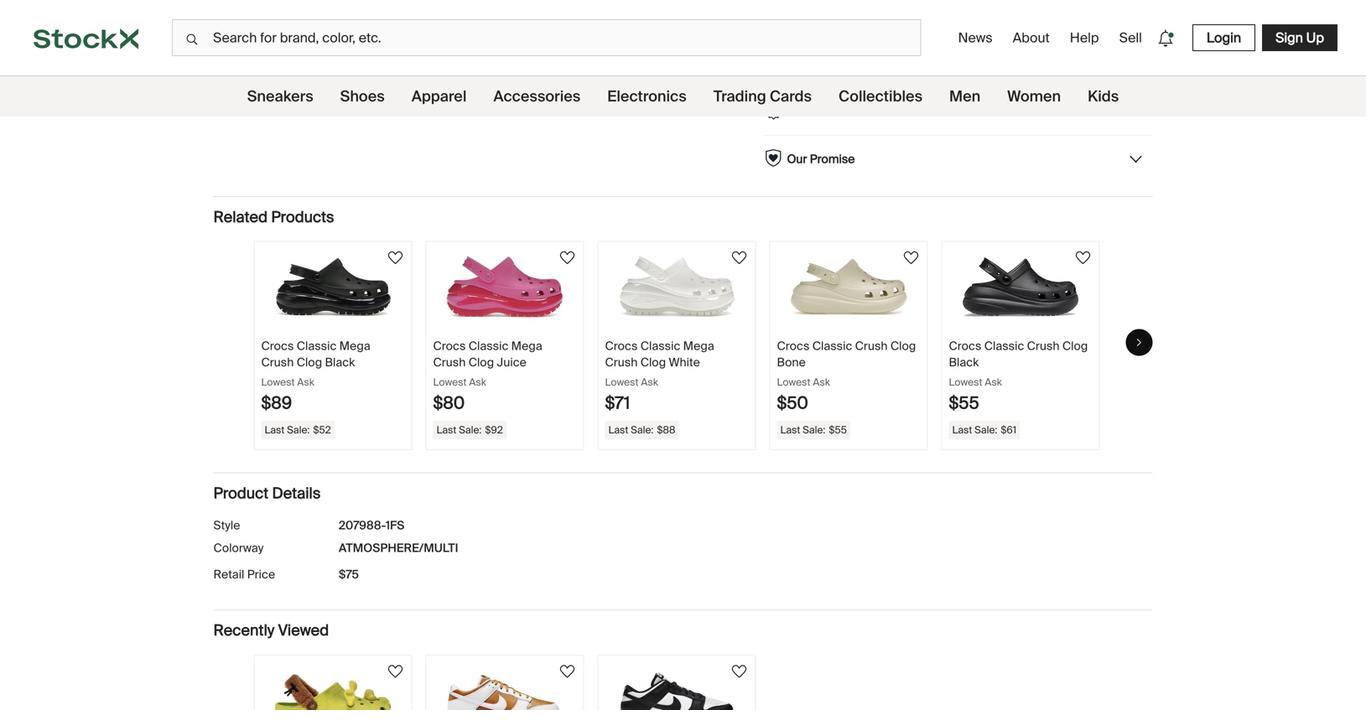 Task type: locate. For each thing, give the bounding box(es) containing it.
viewed
[[278, 621, 329, 641]]

1 horizontal spatial $55
[[949, 393, 980, 414]]

crocs classic mega crush clog white image
[[618, 256, 736, 319]]

juice
[[497, 355, 527, 370]]

lowest up $71
[[605, 376, 639, 389]]

crocs inside crocs classic crush clog bone lowest ask $50
[[777, 339, 810, 354]]

sale:
[[287, 424, 310, 437], [459, 424, 482, 437], [631, 424, 654, 437], [803, 424, 826, 437], [975, 424, 998, 437]]

classic for $89
[[297, 339, 337, 354]]

sale: for $80
[[459, 424, 482, 437]]

2 black from the left
[[949, 355, 979, 370]]

our
[[787, 151, 807, 167]]

4 sale: from the left
[[803, 424, 826, 437]]

last sale: $88
[[609, 424, 676, 437]]

lowest inside 'crocs classic mega crush clog juice lowest ask $80'
[[433, 376, 467, 389]]

related
[[214, 208, 268, 227]]

clog
[[891, 339, 916, 354], [1063, 339, 1088, 354], [297, 355, 322, 370], [469, 355, 494, 370], [641, 355, 666, 370]]

crocs up $80
[[433, 339, 466, 354]]

1 ask from the left
[[297, 376, 315, 389]]

$55 down crocs classic crush clog bone lowest ask $50 on the right of the page
[[829, 424, 847, 437]]

2 sale: from the left
[[459, 424, 482, 437]]

lowest up last sale: $61
[[949, 376, 983, 389]]

electronics
[[608, 87, 687, 106]]

clog inside "crocs classic mega crush clog black lowest ask $89"
[[297, 355, 322, 370]]

1 lowest from the left
[[261, 376, 295, 389]]

crush inside 'crocs classic mega crush clog juice lowest ask $80'
[[433, 355, 466, 370]]

stockx logo image
[[34, 28, 138, 49]]

sell link
[[1113, 22, 1149, 53]]

sign up
[[1276, 29, 1325, 47]]

classic for $71
[[641, 339, 681, 354]]

1 follow image from the left
[[386, 662, 406, 682]]

retail price
[[214, 567, 275, 583]]

1 last from the left
[[265, 424, 285, 437]]

5 ask from the left
[[985, 376, 1003, 389]]

lowest down the bone at the right
[[777, 376, 811, 389]]

lowest inside crocs classic crush clog black lowest ask $55
[[949, 376, 983, 389]]

last for $80
[[437, 424, 457, 437]]

5 crocs from the left
[[949, 339, 982, 354]]

classic inside "crocs classic mega crush clog black lowest ask $89"
[[297, 339, 337, 354]]

crush inside crocs classic crush clog black lowest ask $55
[[1028, 339, 1060, 354]]

clog left move carousel right icon
[[1063, 339, 1088, 354]]

3 last from the left
[[609, 424, 629, 437]]

ask for $89
[[297, 376, 315, 389]]

3 mega from the left
[[684, 339, 715, 354]]

crocs classic mega crush clog atmosphere image
[[247, 0, 730, 149]]

classic inside 'crocs classic mega crush clog juice lowest ask $80'
[[469, 339, 509, 354]]

$75
[[339, 567, 359, 583]]

4 lowest from the left
[[777, 376, 811, 389]]

black up last sale: $61
[[949, 355, 979, 370]]

lowest for $89
[[261, 376, 295, 389]]

cards
[[770, 87, 812, 106]]

1 sale: from the left
[[287, 424, 310, 437]]

crocs down crocs classic crush clog black image
[[949, 339, 982, 354]]

lowest inside crocs classic mega crush clog white lowest ask $71
[[605, 376, 639, 389]]

crush up $89
[[261, 355, 294, 370]]

classic down crocs classic crush clog bone image
[[813, 339, 853, 354]]

mega inside 'crocs classic mega crush clog juice lowest ask $80'
[[512, 339, 543, 354]]

classic
[[297, 339, 337, 354], [469, 339, 509, 354], [641, 339, 681, 354], [813, 339, 853, 354], [985, 339, 1025, 354]]

crush up $80
[[433, 355, 466, 370]]

follow image for crocs classic clog dreamworks shrek image
[[386, 662, 406, 682]]

crush for $89
[[261, 355, 294, 370]]

trading cards
[[714, 87, 812, 106]]

1 crocs from the left
[[261, 339, 294, 354]]

crocs classic mega crush clog juice lowest ask $80
[[433, 339, 543, 414]]

1 black from the left
[[325, 355, 355, 370]]

last left $61
[[953, 424, 973, 437]]

clog inside crocs classic mega crush clog white lowest ask $71
[[641, 355, 666, 370]]

3 classic from the left
[[641, 339, 681, 354]]

clog for $71
[[641, 355, 666, 370]]

last down $80
[[437, 424, 457, 437]]

lowest for $71
[[605, 376, 639, 389]]

collectibles
[[839, 87, 923, 106]]

crocs classic mega crush clog black lowest ask $89
[[261, 339, 371, 414]]

crocs classic mega crush clog juice image
[[446, 256, 564, 319]]

clog left juice
[[469, 355, 494, 370]]

kids
[[1088, 87, 1119, 106]]

3 crocs from the left
[[605, 339, 638, 354]]

crocs up the bone at the right
[[777, 339, 810, 354]]

crush inside "crocs classic mega crush clog black lowest ask $89"
[[261, 355, 294, 370]]

black up $52
[[325, 355, 355, 370]]

women link
[[1008, 76, 1061, 117]]

mega for $71
[[684, 339, 715, 354]]

3 ask from the left
[[641, 376, 659, 389]]

sale: left $61
[[975, 424, 998, 437]]

ask inside crocs classic crush clog bone lowest ask $50
[[813, 376, 831, 389]]

lowest up $89
[[261, 376, 295, 389]]

1 horizontal spatial black
[[949, 355, 979, 370]]

nike dunk low retro white black panda image
[[618, 670, 736, 711]]

sale: left $52
[[287, 424, 310, 437]]

$55 up last sale: $61
[[949, 393, 980, 414]]

crush
[[856, 339, 888, 354], [1028, 339, 1060, 354], [261, 355, 294, 370], [433, 355, 466, 370], [605, 355, 638, 370]]

help link
[[1064, 22, 1106, 53]]

ask up last sale: $55
[[813, 376, 831, 389]]

apparel
[[412, 87, 467, 106]]

1 classic from the left
[[297, 339, 337, 354]]

classic inside crocs classic crush clog bone lowest ask $50
[[813, 339, 853, 354]]

ask
[[297, 376, 315, 389], [469, 376, 487, 389], [641, 376, 659, 389], [813, 376, 831, 389], [985, 376, 1003, 389]]

lowest
[[261, 376, 295, 389], [433, 376, 467, 389], [605, 376, 639, 389], [777, 376, 811, 389], [949, 376, 983, 389]]

ask up last sale: $92 at left
[[469, 376, 487, 389]]

black
[[325, 355, 355, 370], [949, 355, 979, 370]]

mega up white
[[684, 339, 715, 354]]

ask inside 'crocs classic mega crush clog juice lowest ask $80'
[[469, 376, 487, 389]]

follow image
[[386, 662, 406, 682], [730, 662, 750, 682]]

2 lowest from the left
[[433, 376, 467, 389]]

mega
[[340, 339, 371, 354], [512, 339, 543, 354], [684, 339, 715, 354]]

style
[[214, 518, 240, 534]]

recently viewed
[[214, 621, 329, 641]]

crush inside crocs classic crush clog bone lowest ask $50
[[856, 339, 888, 354]]

mega inside "crocs classic mega crush clog black lowest ask $89"
[[340, 339, 371, 354]]

lowest inside "crocs classic mega crush clog black lowest ask $89"
[[261, 376, 295, 389]]

sale: left "$88"
[[631, 424, 654, 437]]

sale: down $50
[[803, 424, 826, 437]]

crocs for $89
[[261, 339, 294, 354]]

mega down crocs classic mega crush clog black image on the top of the page
[[340, 339, 371, 354]]

crush up $71
[[605, 355, 638, 370]]

follow image for $89
[[386, 248, 406, 268]]

classic for $80
[[469, 339, 509, 354]]

ask inside "crocs classic mega crush clog black lowest ask $89"
[[297, 376, 315, 389]]

2 crocs from the left
[[433, 339, 466, 354]]

ask up last sale: $52
[[297, 376, 315, 389]]

3 lowest from the left
[[605, 376, 639, 389]]

2 classic from the left
[[469, 339, 509, 354]]

0 horizontal spatial mega
[[340, 339, 371, 354]]

1 horizontal spatial follow image
[[730, 662, 750, 682]]

crush down crocs classic crush clog black image
[[1028, 339, 1060, 354]]

2 last from the left
[[437, 424, 457, 437]]

bone
[[777, 355, 806, 370]]

2 mega from the left
[[512, 339, 543, 354]]

last
[[265, 424, 285, 437], [437, 424, 457, 437], [609, 424, 629, 437], [781, 424, 801, 437], [953, 424, 973, 437]]

colorway
[[214, 541, 264, 556]]

product details
[[214, 484, 321, 504]]

related products
[[214, 208, 334, 227]]

ask up last sale: $88
[[641, 376, 659, 389]]

crocs up $89
[[261, 339, 294, 354]]

4 classic from the left
[[813, 339, 853, 354]]

classic inside crocs classic mega crush clog white lowest ask $71
[[641, 339, 681, 354]]

0 horizontal spatial follow image
[[386, 662, 406, 682]]

ask inside crocs classic mega crush clog white lowest ask $71
[[641, 376, 659, 389]]

classic up juice
[[469, 339, 509, 354]]

2 horizontal spatial mega
[[684, 339, 715, 354]]

1 mega from the left
[[340, 339, 371, 354]]

0 horizontal spatial black
[[325, 355, 355, 370]]

follow image
[[386, 248, 406, 268], [558, 248, 578, 268], [730, 248, 750, 268], [902, 248, 922, 268], [1074, 248, 1094, 268], [558, 662, 578, 682]]

0 vertical spatial $55
[[949, 393, 980, 414]]

condition:
[[1041, 105, 1089, 118]]

crocs inside crocs classic mega crush clog white lowest ask $71
[[605, 339, 638, 354]]

crocs inside "crocs classic mega crush clog black lowest ask $89"
[[261, 339, 294, 354]]

classic down crocs classic crush clog black image
[[985, 339, 1025, 354]]

follow image for $50
[[902, 248, 922, 268]]

0 horizontal spatial $55
[[829, 424, 847, 437]]

login button
[[1193, 24, 1256, 51]]

stockx verified
[[787, 104, 871, 119]]

Search... search field
[[172, 19, 922, 56]]

classic down crocs classic mega crush clog black image on the top of the page
[[297, 339, 337, 354]]

crush down crocs classic crush clog bone image
[[856, 339, 888, 354]]

5 sale: from the left
[[975, 424, 998, 437]]

accessories
[[494, 87, 581, 106]]

mega up juice
[[512, 339, 543, 354]]

price
[[247, 567, 275, 583]]

last down $50
[[781, 424, 801, 437]]

atmosphere/multi
[[339, 541, 459, 556]]

crocs classic crush clog bone image
[[790, 256, 908, 319]]

207988-1fs
[[339, 518, 405, 534]]

last sale: $92
[[437, 424, 503, 437]]

login
[[1207, 29, 1242, 47]]

crocs classic mega crush clog black image
[[274, 256, 392, 319]]

clog up last sale: $52
[[297, 355, 322, 370]]

2 follow image from the left
[[730, 662, 750, 682]]

move carousel right image
[[1135, 338, 1145, 348]]

last sale: $61
[[953, 424, 1017, 437]]

electronics link
[[608, 76, 687, 117]]

5 classic from the left
[[985, 339, 1025, 354]]

crush for $71
[[605, 355, 638, 370]]

men link
[[950, 76, 981, 117]]

about link
[[1007, 22, 1057, 53]]

crocs up $71
[[605, 339, 638, 354]]

4 ask from the left
[[813, 376, 831, 389]]

men
[[950, 87, 981, 106]]

crocs
[[261, 339, 294, 354], [433, 339, 466, 354], [605, 339, 638, 354], [777, 339, 810, 354], [949, 339, 982, 354]]

crush inside crocs classic mega crush clog white lowest ask $71
[[605, 355, 638, 370]]

last down $89
[[265, 424, 285, 437]]

1 horizontal spatial mega
[[512, 339, 543, 354]]

retail
[[214, 567, 244, 583]]

clog for $80
[[469, 355, 494, 370]]

up
[[1307, 29, 1325, 47]]

$55
[[949, 393, 980, 414], [829, 424, 847, 437]]

clog down crocs classic crush clog bone image
[[891, 339, 916, 354]]

follow image for $55
[[1074, 248, 1094, 268]]

clog inside 'crocs classic mega crush clog juice lowest ask $80'
[[469, 355, 494, 370]]

classic up white
[[641, 339, 681, 354]]

$88
[[657, 424, 676, 437]]

4 crocs from the left
[[777, 339, 810, 354]]

promise
[[810, 151, 855, 167]]

mega inside crocs classic mega crush clog white lowest ask $71
[[684, 339, 715, 354]]

clog left white
[[641, 355, 666, 370]]

crocs inside 'crocs classic mega crush clog juice lowest ask $80'
[[433, 339, 466, 354]]

ask for $80
[[469, 376, 487, 389]]

sale: left $92
[[459, 424, 482, 437]]

kids link
[[1088, 76, 1119, 117]]

3 sale: from the left
[[631, 424, 654, 437]]

1fs
[[386, 518, 405, 534]]

recently
[[214, 621, 275, 641]]

lowest up $80
[[433, 376, 467, 389]]

products
[[271, 208, 334, 227]]

last down $71
[[609, 424, 629, 437]]

ask up last sale: $61
[[985, 376, 1003, 389]]

$71
[[605, 393, 630, 414]]

5 lowest from the left
[[949, 376, 983, 389]]

2 ask from the left
[[469, 376, 487, 389]]



Task type: vqa. For each thing, say whether or not it's contained in the screenshot.
Login link
no



Task type: describe. For each thing, give the bounding box(es) containing it.
trading cards link
[[714, 76, 812, 117]]

our promise
[[787, 151, 855, 167]]

follow image for $71
[[730, 248, 750, 268]]

classic inside crocs classic crush clog black lowest ask $55
[[985, 339, 1025, 354]]

$50
[[777, 393, 809, 414]]

mega for $80
[[512, 339, 543, 354]]

crocs classic crush clog black lowest ask $55
[[949, 339, 1088, 414]]

crush for $80
[[433, 355, 466, 370]]

sell
[[1120, 29, 1143, 47]]

lowest for $80
[[433, 376, 467, 389]]

crocs classic crush clog black image
[[962, 256, 1080, 319]]

new
[[1092, 105, 1113, 118]]

$109
[[764, 11, 801, 32]]

shoes
[[340, 87, 385, 106]]

sign up button
[[1263, 24, 1338, 51]]

crocs classic mega crush clog white lowest ask $71
[[605, 339, 715, 414]]

trading
[[714, 87, 767, 106]]

$52
[[313, 424, 331, 437]]

accessories link
[[494, 76, 581, 117]]

follow image for $80
[[558, 248, 578, 268]]

details
[[272, 484, 321, 504]]

verified
[[829, 104, 871, 119]]

crocs classic clog dreamworks shrek image
[[274, 670, 392, 711]]

crocs inside crocs classic crush clog black lowest ask $55
[[949, 339, 982, 354]]

shoes link
[[340, 76, 385, 117]]

nike dunk low qs co.jp reverse curry (2024) image
[[446, 670, 564, 711]]

help
[[1070, 29, 1100, 47]]

condition: new
[[1041, 105, 1113, 118]]

5 last from the left
[[953, 424, 973, 437]]

collectibles link
[[839, 76, 923, 117]]

sale: for $71
[[631, 424, 654, 437]]

sign
[[1276, 29, 1304, 47]]

stockx logo link
[[0, 0, 172, 76]]

about
[[1013, 29, 1050, 47]]

crocs classic crush clog bone lowest ask $50
[[777, 339, 916, 414]]

$55 inside crocs classic crush clog black lowest ask $55
[[949, 393, 980, 414]]

sneakers link
[[247, 76, 314, 117]]

news
[[959, 29, 993, 47]]

white
[[669, 355, 700, 370]]

$80
[[433, 393, 465, 414]]

women
[[1008, 87, 1061, 106]]

black inside "crocs classic mega crush clog black lowest ask $89"
[[325, 355, 355, 370]]

toggle authenticity value prop image
[[1128, 103, 1145, 120]]

ask for $71
[[641, 376, 659, 389]]

news link
[[952, 22, 1000, 53]]

last sale: $55
[[781, 424, 847, 437]]

crocs for $80
[[433, 339, 466, 354]]

crocs for $71
[[605, 339, 638, 354]]

ask inside crocs classic crush clog black lowest ask $55
[[985, 376, 1003, 389]]

clog inside crocs classic crush clog black lowest ask $55
[[1063, 339, 1088, 354]]

4 last from the left
[[781, 424, 801, 437]]

toggle promise value prop image
[[1128, 151, 1145, 168]]

last for $89
[[265, 424, 285, 437]]

black inside crocs classic crush clog black lowest ask $55
[[949, 355, 979, 370]]

$92
[[485, 424, 503, 437]]

follow image for nike dunk low retro white black panda image
[[730, 662, 750, 682]]

last sale: $52
[[265, 424, 331, 437]]

clog for $89
[[297, 355, 322, 370]]

apparel link
[[412, 76, 467, 117]]

lowest inside crocs classic crush clog bone lowest ask $50
[[777, 376, 811, 389]]

1 vertical spatial $55
[[829, 424, 847, 437]]

$89
[[261, 393, 292, 414]]

sneakers
[[247, 87, 314, 106]]

sale: for $89
[[287, 424, 310, 437]]

product category switcher element
[[0, 76, 1367, 117]]

last for $71
[[609, 424, 629, 437]]

clog inside crocs classic crush clog bone lowest ask $50
[[891, 339, 916, 354]]

notification unread icon image
[[1154, 27, 1178, 50]]

207988-
[[339, 518, 386, 534]]

mega for $89
[[340, 339, 371, 354]]

product
[[214, 484, 269, 504]]

$61
[[1001, 424, 1017, 437]]

stockx
[[787, 104, 826, 119]]



